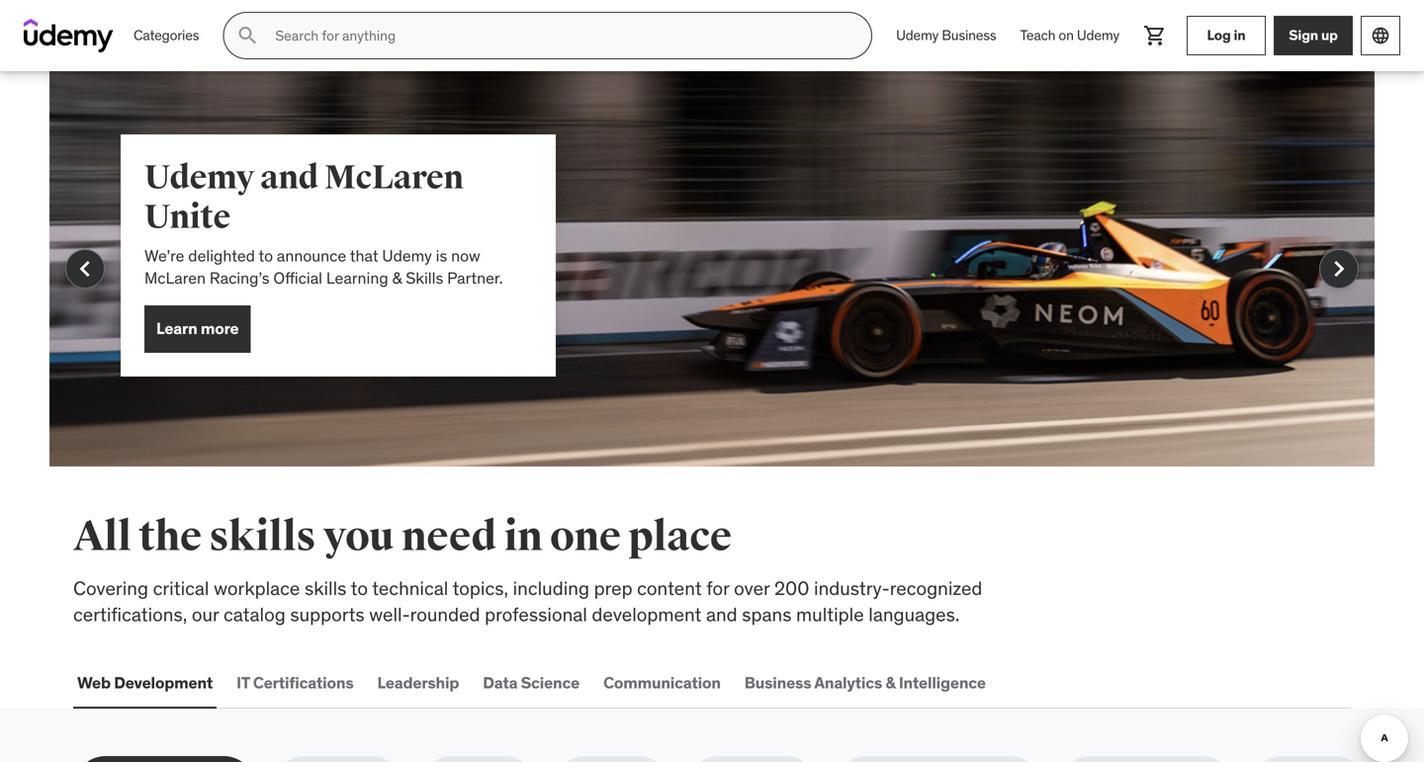 Task type: vqa. For each thing, say whether or not it's contained in the screenshot.
recognized
yes



Task type: locate. For each thing, give the bounding box(es) containing it.
in up including
[[504, 511, 542, 563]]

and inside udemy and mclaren unite we're delighted to announce that udemy is now mclaren racing's official learning & skills partner.
[[260, 157, 319, 198]]

business analytics & intelligence
[[745, 673, 986, 693]]

learn
[[156, 319, 197, 339]]

1 vertical spatial in
[[504, 511, 542, 563]]

covering
[[73, 577, 148, 600]]

learn more link
[[144, 305, 251, 353]]

1 vertical spatial &
[[886, 673, 896, 693]]

categories
[[134, 26, 199, 44]]

need
[[402, 511, 497, 563]]

and inside the covering critical workplace skills to technical topics, including prep content for over 200 industry-recognized certifications, our catalog supports well-rounded professional development and spans multiple languages.
[[706, 603, 738, 627]]

Search for anything text field
[[271, 19, 848, 52]]

1 vertical spatial to
[[351, 577, 368, 600]]

to inside udemy and mclaren unite we're delighted to announce that udemy is now mclaren racing's official learning & skills partner.
[[259, 246, 273, 266]]

intelligence
[[899, 673, 986, 693]]

categories button
[[122, 12, 211, 59]]

0 horizontal spatial and
[[260, 157, 319, 198]]

200
[[774, 577, 810, 600]]

0 vertical spatial business
[[942, 26, 997, 44]]

to up supports
[[351, 577, 368, 600]]

official
[[273, 268, 322, 288]]

skills up supports
[[305, 577, 347, 600]]

1 vertical spatial skills
[[305, 577, 347, 600]]

and
[[260, 157, 319, 198], [706, 603, 738, 627]]

languages.
[[869, 603, 960, 627]]

skills
[[209, 511, 316, 563], [305, 577, 347, 600]]

mclaren
[[324, 157, 463, 198], [144, 268, 206, 288]]

next image
[[1323, 253, 1355, 285]]

mclaren down we're at left
[[144, 268, 206, 288]]

and up 'announce'
[[260, 157, 319, 198]]

sign
[[1289, 26, 1319, 44]]

to inside the covering critical workplace skills to technical topics, including prep content for over 200 industry-recognized certifications, our catalog supports well-rounded professional development and spans multiple languages.
[[351, 577, 368, 600]]

1 horizontal spatial business
[[942, 26, 997, 44]]

0 horizontal spatial business
[[745, 673, 811, 693]]

choose a language image
[[1371, 26, 1391, 46]]

0 horizontal spatial &
[[392, 268, 402, 288]]

0 horizontal spatial mclaren
[[144, 268, 206, 288]]

data
[[483, 673, 518, 693]]

1 horizontal spatial in
[[1234, 26, 1246, 44]]

1 vertical spatial business
[[745, 673, 811, 693]]

business down spans
[[745, 673, 811, 693]]

udemy
[[896, 26, 939, 44], [1077, 26, 1120, 44], [144, 157, 254, 198], [382, 246, 432, 266]]

&
[[392, 268, 402, 288], [886, 673, 896, 693]]

and down for
[[706, 603, 738, 627]]

spans
[[742, 603, 792, 627]]

sign up
[[1289, 26, 1338, 44]]

more
[[201, 319, 239, 339]]

we're
[[144, 246, 184, 266]]

1 vertical spatial and
[[706, 603, 738, 627]]

one
[[550, 511, 621, 563]]

submit search image
[[236, 24, 259, 47]]

it certifications button
[[233, 660, 358, 707]]

business
[[942, 26, 997, 44], [745, 673, 811, 693]]

partner.
[[447, 268, 503, 288]]

development
[[114, 673, 213, 693]]

0 vertical spatial &
[[392, 268, 402, 288]]

web
[[77, 673, 111, 693]]

0 vertical spatial in
[[1234, 26, 1246, 44]]

1 horizontal spatial &
[[886, 673, 896, 693]]

& inside the 'business analytics & intelligence' "button"
[[886, 673, 896, 693]]

udemy and mclaren unite we're delighted to announce that udemy is now mclaren racing's official learning & skills partner.
[[144, 157, 503, 288]]

0 horizontal spatial to
[[259, 246, 273, 266]]

0 vertical spatial to
[[259, 246, 273, 266]]

0 vertical spatial mclaren
[[324, 157, 463, 198]]

mclaren up the that
[[324, 157, 463, 198]]

1 horizontal spatial and
[[706, 603, 738, 627]]

development
[[592, 603, 702, 627]]

the
[[139, 511, 202, 563]]

to up racing's
[[259, 246, 273, 266]]

0 vertical spatial and
[[260, 157, 319, 198]]

in right log
[[1234, 26, 1246, 44]]

in
[[1234, 26, 1246, 44], [504, 511, 542, 563]]

1 horizontal spatial mclaren
[[324, 157, 463, 198]]

data science
[[483, 673, 580, 693]]

business left teach
[[942, 26, 997, 44]]

& inside udemy and mclaren unite we're delighted to announce that udemy is now mclaren racing's official learning & skills partner.
[[392, 268, 402, 288]]

to
[[259, 246, 273, 266], [351, 577, 368, 600]]

that
[[350, 246, 378, 266]]

1 horizontal spatial to
[[351, 577, 368, 600]]

delighted
[[188, 246, 255, 266]]

& right analytics
[[886, 673, 896, 693]]

teach on udemy link
[[1008, 12, 1132, 59]]

& left skills
[[392, 268, 402, 288]]

log in
[[1207, 26, 1246, 44]]

shopping cart with 0 items image
[[1143, 24, 1167, 47]]

1 vertical spatial mclaren
[[144, 268, 206, 288]]

skills up workplace
[[209, 511, 316, 563]]



Task type: describe. For each thing, give the bounding box(es) containing it.
udemy image
[[24, 19, 114, 52]]

0 vertical spatial skills
[[209, 511, 316, 563]]

it certifications
[[236, 673, 354, 693]]

teach
[[1020, 26, 1056, 44]]

learn more
[[156, 319, 239, 339]]

place
[[628, 511, 732, 563]]

over
[[734, 577, 770, 600]]

supports
[[290, 603, 365, 627]]

all
[[73, 511, 131, 563]]

recognized
[[890, 577, 983, 600]]

leadership button
[[373, 660, 463, 707]]

multiple
[[796, 603, 864, 627]]

previous image
[[69, 253, 101, 285]]

catalog
[[224, 603, 286, 627]]

now
[[451, 246, 480, 266]]

udemy business link
[[884, 12, 1008, 59]]

teach on udemy
[[1020, 26, 1120, 44]]

up
[[1321, 26, 1338, 44]]

web development
[[77, 673, 213, 693]]

rounded
[[410, 603, 480, 627]]

0 horizontal spatial in
[[504, 511, 542, 563]]

certifications
[[253, 673, 354, 693]]

it
[[236, 673, 250, 693]]

science
[[521, 673, 580, 693]]

business inside udemy business link
[[942, 26, 997, 44]]

in inside "link"
[[1234, 26, 1246, 44]]

udemy business
[[896, 26, 997, 44]]

prep
[[594, 577, 633, 600]]

all the skills you need in one place
[[73, 511, 732, 563]]

skills
[[406, 268, 443, 288]]

skills inside the covering critical workplace skills to technical topics, including prep content for over 200 industry-recognized certifications, our catalog supports well-rounded professional development and spans multiple languages.
[[305, 577, 347, 600]]

communication button
[[599, 660, 725, 707]]

data science button
[[479, 660, 584, 707]]

learning
[[326, 268, 388, 288]]

certifications,
[[73, 603, 187, 627]]

racing's
[[210, 268, 270, 288]]

content
[[637, 577, 702, 600]]

analytics
[[814, 673, 882, 693]]

unite
[[144, 197, 230, 238]]

industry-
[[814, 577, 890, 600]]

log in link
[[1187, 16, 1266, 55]]

leadership
[[377, 673, 459, 693]]

well-
[[369, 603, 410, 627]]

is
[[436, 246, 447, 266]]

carousel element
[[49, 71, 1375, 514]]

you
[[323, 511, 394, 563]]

technical
[[372, 577, 448, 600]]

announce
[[277, 246, 346, 266]]

log
[[1207, 26, 1231, 44]]

business analytics & intelligence button
[[741, 660, 990, 707]]

critical
[[153, 577, 209, 600]]

covering critical workplace skills to technical topics, including prep content for over 200 industry-recognized certifications, our catalog supports well-rounded professional development and spans multiple languages.
[[73, 577, 983, 627]]

our
[[192, 603, 219, 627]]

sign up link
[[1274, 16, 1353, 55]]

workplace
[[214, 577, 300, 600]]

professional
[[485, 603, 587, 627]]

for
[[706, 577, 729, 600]]

topics,
[[453, 577, 508, 600]]

including
[[513, 577, 590, 600]]

on
[[1059, 26, 1074, 44]]

communication
[[603, 673, 721, 693]]

business inside the 'business analytics & intelligence' "button"
[[745, 673, 811, 693]]

web development button
[[73, 660, 217, 707]]



